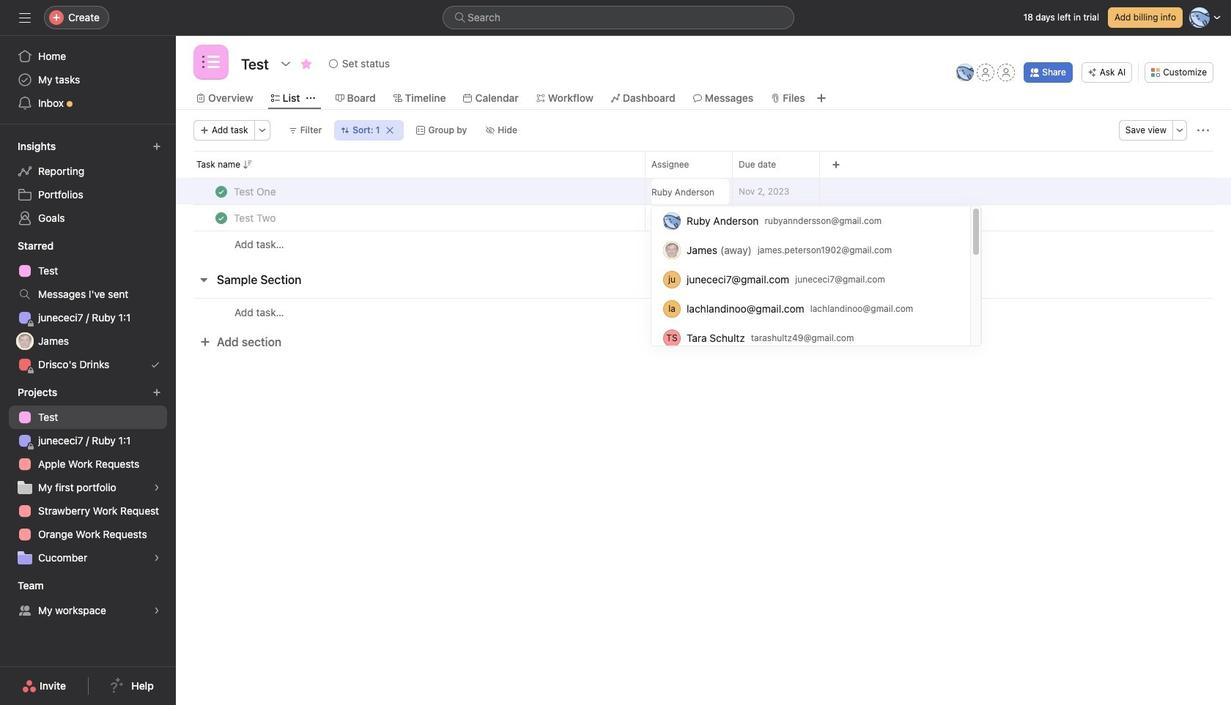 Task type: vqa. For each thing, say whether or not it's contained in the screenshot.
Show options icon at left
yes



Task type: locate. For each thing, give the bounding box(es) containing it.
1 vertical spatial completed checkbox
[[213, 209, 230, 227]]

list box
[[443, 6, 794, 29]]

Completed checkbox
[[213, 183, 230, 200], [213, 209, 230, 227]]

projects element
[[0, 380, 176, 573]]

2 completed checkbox from the top
[[213, 209, 230, 227]]

header untitled section tree grid
[[176, 178, 1231, 258]]

clear image
[[386, 126, 395, 135]]

completed image
[[213, 209, 230, 227]]

see details, my first portfolio image
[[152, 484, 161, 492]]

completed checkbox down completed image
[[213, 209, 230, 227]]

see details, my workspace image
[[152, 607, 161, 616]]

test one cell
[[176, 178, 645, 205]]

insights element
[[0, 133, 176, 233]]

0 vertical spatial completed checkbox
[[213, 183, 230, 200]]

1 completed checkbox from the top
[[213, 183, 230, 200]]

Task name text field
[[231, 211, 280, 225]]

completed checkbox up completed icon
[[213, 183, 230, 200]]

row
[[176, 151, 1231, 178], [193, 177, 1214, 179], [176, 178, 1231, 205], [176, 204, 1231, 232], [176, 231, 1231, 258], [176, 298, 1231, 326]]

list image
[[202, 54, 220, 71]]

manage project members image
[[957, 64, 974, 81]]

new project or portfolio image
[[152, 388, 161, 397]]

global element
[[0, 36, 176, 124]]

more actions image
[[258, 126, 267, 135]]

Task name text field
[[231, 184, 280, 199]]

completed checkbox for task name text field
[[213, 209, 230, 227]]

completed checkbox inside test one cell
[[213, 183, 230, 200]]

None text field
[[237, 51, 273, 77]]

completed checkbox inside test two cell
[[213, 209, 230, 227]]

add field image
[[832, 161, 841, 169]]



Task type: describe. For each thing, give the bounding box(es) containing it.
see details, cucomber image
[[152, 554, 161, 563]]

test two cell
[[176, 204, 645, 232]]

remove from starred image
[[300, 58, 312, 70]]

teams element
[[0, 573, 176, 626]]

tab actions image
[[306, 94, 315, 103]]

Ruby Anderson text field
[[652, 179, 729, 205]]

more options image
[[1176, 126, 1184, 135]]

completed image
[[213, 183, 230, 200]]

new insights image
[[152, 142, 161, 151]]

completed checkbox for task name text box
[[213, 183, 230, 200]]

more actions image
[[1198, 125, 1209, 136]]

collapse task list for this group image
[[198, 274, 210, 286]]

show options image
[[280, 58, 292, 70]]

add tab image
[[815, 92, 827, 104]]

hide sidebar image
[[19, 12, 31, 23]]

starred element
[[0, 233, 176, 380]]



